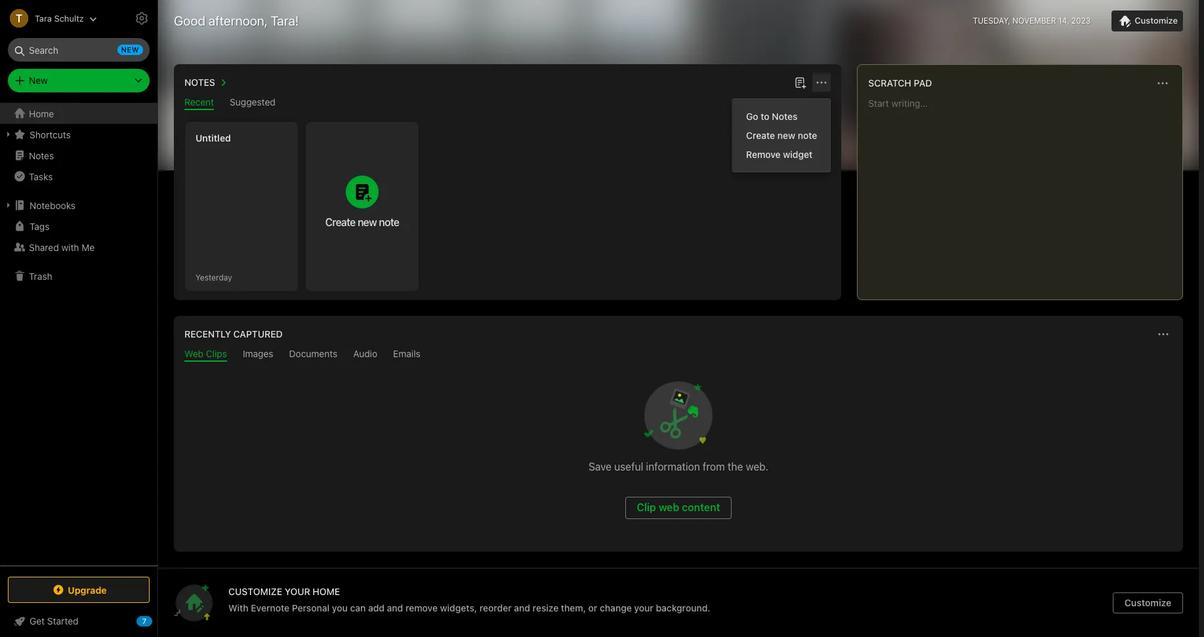 Task type: vqa. For each thing, say whether or not it's contained in the screenshot.
leftmost and
yes



Task type: locate. For each thing, give the bounding box(es) containing it.
clip web content button
[[626, 497, 731, 520]]

create inside dropdown list 'menu'
[[746, 130, 775, 141]]

notes link
[[0, 145, 157, 166]]

suggested tab
[[230, 96, 275, 110]]

customize
[[1135, 15, 1178, 26], [1125, 598, 1171, 609]]

your
[[634, 603, 653, 614]]

remove widget link
[[733, 145, 830, 164]]

web clips tab panel
[[174, 362, 1183, 553]]

0 horizontal spatial and
[[387, 603, 403, 614]]

7
[[142, 617, 146, 626]]

1 horizontal spatial new
[[358, 217, 377, 228]]

new inside button
[[358, 217, 377, 228]]

create new note
[[746, 130, 817, 141], [325, 217, 399, 228]]

2 vertical spatial notes
[[29, 150, 54, 161]]

create new note inside dropdown list 'menu'
[[746, 130, 817, 141]]

create inside button
[[325, 217, 355, 228]]

content
[[682, 502, 720, 514]]

1 vertical spatial create new note
[[325, 217, 399, 228]]

evernote
[[251, 603, 289, 614]]

create
[[746, 130, 775, 141], [325, 217, 355, 228]]

customize your home with evernote personal you can add and remove widgets, reorder and resize them, or change your background.
[[228, 587, 710, 614]]

More actions field
[[813, 73, 831, 92], [1154, 74, 1172, 93], [1154, 325, 1173, 344]]

go to notes link
[[733, 107, 830, 126]]

note
[[798, 130, 817, 141], [379, 217, 399, 228]]

started
[[47, 616, 78, 627]]

recent tab panel
[[174, 110, 841, 301]]

1 horizontal spatial and
[[514, 603, 530, 614]]

1 vertical spatial note
[[379, 217, 399, 228]]

clip web content
[[637, 502, 720, 514]]

Account field
[[0, 5, 97, 31]]

0 horizontal spatial new
[[121, 45, 139, 54]]

tree
[[0, 103, 157, 566]]

tara!
[[271, 13, 299, 28]]

tags button
[[0, 216, 157, 237]]

resize
[[533, 603, 559, 614]]

home
[[313, 587, 340, 598]]

0 horizontal spatial notes
[[29, 150, 54, 161]]

emails
[[393, 348, 420, 360]]

tab list containing web clips
[[177, 348, 1180, 362]]

shared with me link
[[0, 237, 157, 258]]

more actions image
[[814, 75, 830, 91], [1156, 327, 1171, 343]]

tab list
[[177, 96, 839, 110], [177, 348, 1180, 362]]

new
[[29, 75, 48, 86]]

customize button
[[1112, 10, 1183, 31], [1113, 593, 1183, 614]]

november
[[1013, 16, 1056, 26]]

dropdown list menu
[[733, 107, 830, 164]]

and left resize
[[514, 603, 530, 614]]

and right add
[[387, 603, 403, 614]]

0 vertical spatial create
[[746, 130, 775, 141]]

1 horizontal spatial create new note
[[746, 130, 817, 141]]

2 tab list from the top
[[177, 348, 1180, 362]]

0 horizontal spatial create new note
[[325, 217, 399, 228]]

background.
[[656, 603, 710, 614]]

notes inside tree
[[29, 150, 54, 161]]

0 vertical spatial notes
[[184, 77, 215, 88]]

tasks button
[[0, 166, 157, 187]]

note inside button
[[379, 217, 399, 228]]

clips
[[206, 348, 227, 360]]

1 vertical spatial more actions image
[[1156, 327, 1171, 343]]

can
[[350, 603, 366, 614]]

recently
[[184, 329, 231, 340]]

remove
[[406, 603, 438, 614]]

with
[[61, 242, 79, 253]]

shared
[[29, 242, 59, 253]]

create new note inside button
[[325, 217, 399, 228]]

2023
[[1071, 16, 1091, 26]]

scratch pad
[[868, 77, 932, 89]]

notebooks
[[30, 200, 76, 211]]

web
[[184, 348, 203, 360]]

afternoon,
[[209, 13, 268, 28]]

go to notes
[[746, 111, 798, 122]]

new button
[[8, 69, 150, 93]]

notes
[[184, 77, 215, 88], [772, 111, 798, 122], [29, 150, 54, 161]]

0 vertical spatial new
[[121, 45, 139, 54]]

1 vertical spatial create
[[325, 217, 355, 228]]

create new note button
[[306, 122, 419, 291]]

1 horizontal spatial more actions image
[[1156, 327, 1171, 343]]

0 vertical spatial tab list
[[177, 96, 839, 110]]

web clips
[[184, 348, 227, 360]]

0 vertical spatial customize
[[1135, 15, 1178, 26]]

1 vertical spatial notes
[[772, 111, 798, 122]]

notes up recent
[[184, 77, 215, 88]]

2 horizontal spatial new
[[777, 130, 795, 141]]

tab list containing recent
[[177, 96, 839, 110]]

1 horizontal spatial note
[[798, 130, 817, 141]]

2 vertical spatial new
[[358, 217, 377, 228]]

0 horizontal spatial note
[[379, 217, 399, 228]]

web
[[659, 502, 679, 514]]

tuesday,
[[973, 16, 1010, 26]]

new search field
[[17, 38, 143, 62]]

Start writing… text field
[[868, 98, 1182, 289]]

1 vertical spatial new
[[777, 130, 795, 141]]

0 horizontal spatial create
[[325, 217, 355, 228]]

and
[[387, 603, 403, 614], [514, 603, 530, 614]]

useful
[[614, 461, 643, 473]]

shortcuts button
[[0, 124, 157, 145]]

tab list for recently captured
[[177, 348, 1180, 362]]

1 horizontal spatial create
[[746, 130, 775, 141]]

documents
[[289, 348, 337, 360]]

trash link
[[0, 266, 157, 287]]

suggested
[[230, 96, 275, 108]]

more actions image
[[1155, 75, 1171, 91]]

notes up create new note link
[[772, 111, 798, 122]]

14,
[[1058, 16, 1069, 26]]

notes inside dropdown list 'menu'
[[772, 111, 798, 122]]

1 vertical spatial tab list
[[177, 348, 1180, 362]]

0 vertical spatial more actions image
[[814, 75, 830, 91]]

tasks
[[29, 171, 53, 182]]

save
[[589, 461, 612, 473]]

add
[[368, 603, 385, 614]]

1 tab list from the top
[[177, 96, 839, 110]]

more actions field for recently captured
[[1154, 325, 1173, 344]]

2 horizontal spatial notes
[[772, 111, 798, 122]]

home link
[[0, 103, 157, 124]]

notes up tasks on the top left of page
[[29, 150, 54, 161]]

0 vertical spatial create new note
[[746, 130, 817, 141]]

0 vertical spatial note
[[798, 130, 817, 141]]

1 horizontal spatial notes
[[184, 77, 215, 88]]



Task type: describe. For each thing, give the bounding box(es) containing it.
get
[[30, 616, 45, 627]]

tuesday, november 14, 2023
[[973, 16, 1091, 26]]

good afternoon, tara!
[[174, 13, 299, 28]]

me
[[82, 242, 95, 253]]

tara
[[35, 13, 52, 23]]

tab list for notes
[[177, 96, 839, 110]]

widget
[[783, 149, 813, 160]]

untitled
[[196, 133, 231, 144]]

upgrade
[[68, 585, 107, 596]]

them,
[[561, 603, 586, 614]]

recent tab
[[184, 96, 214, 110]]

to
[[761, 111, 769, 122]]

Search text field
[[17, 38, 140, 62]]

notes inside button
[[184, 77, 215, 88]]

create new note link
[[733, 126, 830, 145]]

notes button
[[182, 75, 231, 91]]

new inside dropdown list 'menu'
[[777, 130, 795, 141]]

your
[[285, 587, 310, 598]]

1 vertical spatial customize button
[[1113, 593, 1183, 614]]

information
[[646, 461, 700, 473]]

the
[[728, 461, 743, 473]]

personal
[[292, 603, 330, 614]]

web.
[[746, 461, 768, 473]]

Help and Learning task checklist field
[[0, 612, 157, 633]]

recently captured
[[184, 329, 283, 340]]

tara schultz
[[35, 13, 84, 23]]

clip
[[637, 502, 656, 514]]

more actions field for scratch pad
[[1154, 74, 1172, 93]]

good
[[174, 13, 205, 28]]

schultz
[[54, 13, 84, 23]]

pad
[[914, 77, 932, 89]]

captured
[[233, 329, 283, 340]]

notebooks link
[[0, 195, 157, 216]]

with
[[228, 603, 248, 614]]

home
[[29, 108, 54, 119]]

remove widget
[[746, 149, 813, 160]]

widgets,
[[440, 603, 477, 614]]

images tab
[[243, 348, 273, 362]]

settings image
[[134, 10, 150, 26]]

yesterday
[[196, 273, 232, 282]]

get started
[[30, 616, 78, 627]]

0 horizontal spatial more actions image
[[814, 75, 830, 91]]

customize
[[228, 587, 282, 598]]

web clips tab
[[184, 348, 227, 362]]

click to collapse image
[[153, 614, 162, 629]]

scratch
[[868, 77, 911, 89]]

expand notebooks image
[[3, 200, 14, 211]]

from
[[703, 461, 725, 473]]

or
[[588, 603, 597, 614]]

upgrade button
[[8, 577, 150, 604]]

tags
[[30, 221, 49, 232]]

change
[[600, 603, 632, 614]]

images
[[243, 348, 273, 360]]

recent
[[184, 96, 214, 108]]

tree containing home
[[0, 103, 157, 566]]

remove
[[746, 149, 781, 160]]

trash
[[29, 271, 52, 282]]

go
[[746, 111, 758, 122]]

save useful information from the web.
[[589, 461, 768, 473]]

0 vertical spatial customize button
[[1112, 10, 1183, 31]]

shared with me
[[29, 242, 95, 253]]

scratch pad button
[[866, 75, 932, 91]]

new inside "search box"
[[121, 45, 139, 54]]

recently captured button
[[182, 327, 283, 343]]

reorder
[[480, 603, 512, 614]]

2 and from the left
[[514, 603, 530, 614]]

you
[[332, 603, 348, 614]]

audio tab
[[353, 348, 377, 362]]

shortcuts
[[30, 129, 71, 140]]

documents tab
[[289, 348, 337, 362]]

emails tab
[[393, 348, 420, 362]]

1 and from the left
[[387, 603, 403, 614]]

note inside dropdown list 'menu'
[[798, 130, 817, 141]]

audio
[[353, 348, 377, 360]]

1 vertical spatial customize
[[1125, 598, 1171, 609]]



